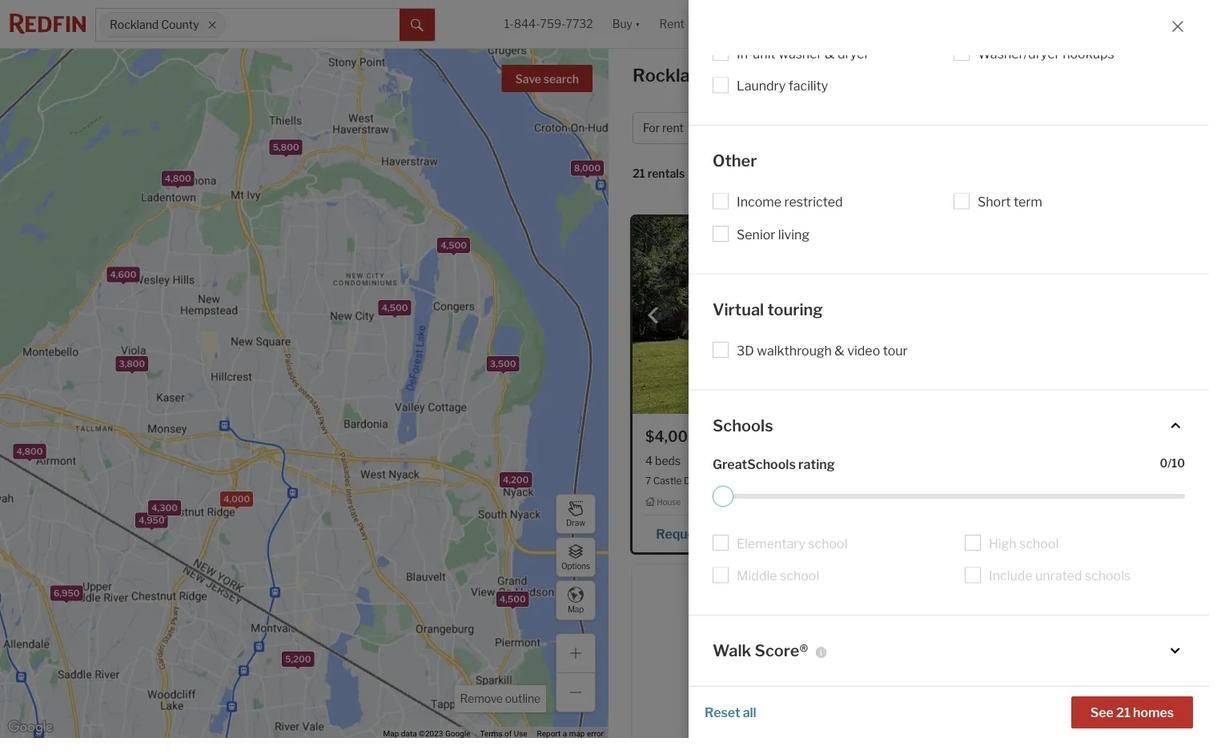 Task type: vqa. For each thing, say whether or not it's contained in the screenshot.
— baths corresponding to $329,000
no



Task type: locate. For each thing, give the bounding box(es) containing it.
tour right video
[[883, 343, 908, 359]]

2 horizontal spatial tour
[[1002, 526, 1027, 542]]

see 21 homes button
[[1072, 697, 1194, 729]]

1 request a tour button from the left
[[646, 521, 762, 545]]

3d walkthrough & video tour
[[737, 343, 908, 359]]

0 vertical spatial rockland
[[110, 18, 159, 32]]

1 vertical spatial 4,800
[[16, 447, 43, 457]]

4 left beds
[[646, 454, 653, 468]]

senior
[[737, 227, 776, 243]]

2 request a tour button from the left
[[928, 521, 1044, 545]]

rockland left remove rockland county image
[[110, 18, 159, 32]]

4 bd / 2+ ba button
[[901, 112, 1002, 144]]

favorite button image
[[1150, 427, 1170, 448]]

request down 'dr,'
[[656, 526, 707, 542]]

4
[[911, 121, 919, 135], [646, 454, 653, 468]]

1 horizontal spatial request a tour button
[[928, 521, 1044, 545]]

1 vertical spatial county
[[715, 64, 776, 86]]

rockland
[[110, 18, 159, 32], [633, 64, 712, 86]]

0 vertical spatial county
[[161, 18, 199, 32]]

elementary school
[[737, 536, 848, 552]]

7569
[[1127, 526, 1161, 542]]

reset all button
[[705, 697, 757, 729]]

1 horizontal spatial rockland
[[633, 64, 712, 86]]

4 inside button
[[911, 121, 919, 135]]

0 horizontal spatial 4,500
[[382, 303, 408, 313]]

for rent
[[643, 121, 684, 135]]

house
[[657, 498, 681, 507], [940, 498, 964, 507]]

0 horizontal spatial request a tour
[[656, 526, 745, 542]]

4 left bd
[[911, 121, 919, 135]]

1 horizontal spatial a
[[993, 526, 1000, 542]]

3d
[[737, 343, 755, 359]]

(845) 746-7569
[[1061, 526, 1161, 542]]

tour up the middle
[[719, 526, 745, 542]]

2 request from the left
[[939, 526, 990, 542]]

request up include
[[939, 526, 990, 542]]

a
[[710, 526, 717, 542], [993, 526, 1000, 542]]

a down spring
[[710, 526, 717, 542]]

rentals
[[648, 167, 685, 181]]

sort
[[705, 167, 728, 181]]

include unrated schools
[[989, 569, 1131, 584]]

4 beds
[[646, 454, 681, 468]]

0 horizontal spatial a
[[710, 526, 717, 542]]

4 for 4 beds
[[646, 454, 653, 468]]

see
[[1091, 705, 1114, 721]]

request a tour down 'dr,'
[[656, 526, 745, 542]]

2
[[1095, 121, 1102, 135], [690, 454, 697, 468]]

1 request from the left
[[656, 526, 707, 542]]

0 horizontal spatial tour
[[719, 526, 745, 542]]

request a tour button up include
[[928, 521, 1044, 545]]

0 vertical spatial 21
[[633, 167, 645, 181]]

washer/dryer
[[978, 46, 1060, 62]]

draw button
[[556, 494, 596, 534]]

rating
[[799, 457, 835, 473]]

in-
[[737, 46, 753, 62]]

draw
[[566, 519, 586, 528]]

a for (908) 783-2230
[[710, 526, 717, 542]]

tour for (845) 746-7569
[[1002, 526, 1027, 542]]

for
[[643, 121, 660, 135]]

21 left rentals
[[633, 167, 645, 181]]

income
[[737, 195, 782, 210]]

bd
[[921, 121, 935, 135]]

house down schools link
[[940, 498, 964, 507]]

(908)
[[778, 526, 812, 542]]

0 horizontal spatial request a tour button
[[646, 521, 762, 545]]

outline
[[505, 693, 541, 706]]

house down the castle
[[657, 498, 681, 507]]

0 horizontal spatial 4
[[646, 454, 653, 468]]

1 vertical spatial 4,500
[[382, 303, 408, 313]]

1 horizontal spatial 2
[[1095, 121, 1102, 135]]

2 right •
[[1095, 121, 1102, 135]]

baths
[[699, 454, 729, 468]]

21
[[633, 167, 645, 181], [1117, 705, 1131, 721]]

783-
[[815, 526, 844, 542]]

1 horizontal spatial request
[[939, 526, 990, 542]]

None range field
[[713, 487, 1186, 508]]

living
[[779, 227, 810, 243]]

4,500
[[441, 240, 467, 251], [382, 303, 408, 313], [500, 594, 526, 605]]

see 21 homes
[[1091, 705, 1174, 721]]

1 horizontal spatial county
[[715, 64, 776, 86]]

rockland for rockland county apartments for rent
[[633, 64, 712, 86]]

& left video
[[835, 343, 845, 359]]

rent
[[914, 64, 954, 86]]

map region
[[0, 15, 728, 739]]

2230
[[844, 526, 878, 542]]

8,000
[[574, 163, 601, 173]]

& up apartments at top
[[825, 46, 835, 62]]

2+
[[943, 121, 957, 135]]

walk score® link
[[713, 640, 1186, 663]]

remove
[[460, 693, 503, 706]]

for
[[886, 64, 910, 86]]

request a tour button down spring
[[646, 521, 762, 545]]

2 up 'dr,'
[[690, 454, 697, 468]]

2 request a tour from the left
[[939, 526, 1027, 542]]

1 horizontal spatial 4,800
[[165, 174, 191, 184]]

2 vertical spatial 4,500
[[500, 594, 526, 605]]

request a tour up include
[[939, 526, 1027, 542]]

school
[[809, 536, 848, 552], [1020, 536, 1059, 552], [780, 569, 820, 584]]

0 horizontal spatial county
[[161, 18, 199, 32]]

2 a from the left
[[993, 526, 1000, 542]]

0 /10
[[1160, 457, 1186, 471]]

0 horizontal spatial house
[[657, 498, 681, 507]]

other
[[713, 151, 757, 171]]

tour up include
[[1002, 526, 1027, 542]]

2 baths
[[690, 454, 729, 468]]

ba
[[959, 121, 972, 135]]

rockland up the rent
[[633, 64, 712, 86]]

touring
[[768, 300, 823, 320]]

0 horizontal spatial request
[[656, 526, 707, 542]]

restricted
[[785, 195, 843, 210]]

for rent button
[[633, 112, 715, 144]]

21 right the see
[[1117, 705, 1131, 721]]

county
[[161, 18, 199, 32], [715, 64, 776, 86]]

all filters • 2 button
[[1008, 112, 1112, 144]]

1 horizontal spatial house
[[940, 498, 964, 507]]

photo of 29 astor pl, monsey, ny 10952 image
[[916, 565, 1183, 739]]

reset
[[705, 705, 741, 721]]

•
[[1089, 121, 1092, 135]]

1 horizontal spatial 4
[[911, 121, 919, 135]]

1 house from the left
[[657, 498, 681, 507]]

1 vertical spatial 21
[[1117, 705, 1131, 721]]

recommended
[[733, 167, 814, 181]]

request a tour for (845) 746-7569
[[939, 526, 1027, 542]]

middle
[[737, 569, 778, 584]]

0 horizontal spatial 4,800
[[16, 447, 43, 457]]

rockland county apartments for rent
[[633, 64, 954, 86]]

1 a from the left
[[710, 526, 717, 542]]

7
[[646, 475, 651, 486]]

1 vertical spatial 4
[[646, 454, 653, 468]]

castle
[[654, 475, 682, 486]]

759-
[[540, 17, 566, 31]]

school for middle school
[[780, 569, 820, 584]]

county left remove rockland county image
[[161, 18, 199, 32]]

remove rockland county image
[[207, 20, 217, 30]]

0 vertical spatial 4
[[911, 121, 919, 135]]

tour
[[883, 343, 908, 359], [719, 526, 745, 542], [1002, 526, 1027, 542]]

7 castle dr, spring valley, ny 10977
[[646, 475, 805, 486]]

4,800
[[165, 174, 191, 184], [16, 447, 43, 457]]

1 horizontal spatial 4,500
[[441, 240, 467, 251]]

0 horizontal spatial rockland
[[110, 18, 159, 32]]

1 request a tour from the left
[[656, 526, 745, 542]]

a for (845) 746-7569
[[993, 526, 1000, 542]]

short
[[978, 195, 1011, 210]]

sort recommended
[[705, 167, 814, 181]]

None search field
[[226, 9, 400, 41]]

home type button
[[796, 112, 894, 144]]

photo of 27 pinebrook rd, monsey, ny 10952 image
[[916, 217, 1183, 414]]

4,000
[[224, 494, 250, 505]]

unrated
[[1036, 569, 1083, 584]]

photo of 7 castle dr, spring valley, ny 10977 image
[[633, 217, 900, 414]]

1 vertical spatial rockland
[[633, 64, 712, 86]]

1 horizontal spatial 21
[[1117, 705, 1131, 721]]

1 vertical spatial 2
[[690, 454, 697, 468]]

county down 'in-' at the top of the page
[[715, 64, 776, 86]]

greatschools rating
[[713, 457, 835, 473]]

request for (908)
[[656, 526, 707, 542]]

income restricted
[[737, 195, 843, 210]]

1 horizontal spatial request a tour
[[939, 526, 1027, 542]]

search
[[544, 73, 579, 86]]

laundry facility
[[737, 79, 829, 94]]

map
[[568, 605, 584, 615]]

746-
[[1097, 526, 1127, 542]]

a up include
[[993, 526, 1000, 542]]

0 vertical spatial 2
[[1095, 121, 1102, 135]]

hookups
[[1063, 46, 1115, 62]]

county for rockland county apartments for rent
[[715, 64, 776, 86]]



Task type: describe. For each thing, give the bounding box(es) containing it.
walk score®
[[713, 642, 809, 661]]

request a tour for (908) 783-2230
[[656, 526, 745, 542]]

price
[[732, 121, 759, 135]]

valley,
[[729, 475, 758, 486]]

virtual
[[713, 300, 764, 320]]

0
[[1160, 457, 1168, 471]]

county for rockland county
[[161, 18, 199, 32]]

filters
[[1055, 121, 1086, 135]]

video
[[848, 343, 881, 359]]

all
[[1038, 121, 1052, 135]]

1-844-759-7732 link
[[505, 17, 593, 31]]

remove 4 bd / 2+ ba image
[[980, 123, 990, 133]]

term
[[1014, 195, 1043, 210]]

1,632
[[737, 454, 766, 468]]

2 horizontal spatial 4,500
[[500, 594, 526, 605]]

spring
[[698, 475, 727, 486]]

virtual touring
[[713, 300, 823, 320]]

dr,
[[684, 475, 696, 486]]

options button
[[556, 538, 596, 578]]

(908) 783-2230
[[778, 526, 878, 542]]

all
[[743, 705, 757, 721]]

submit search image
[[411, 19, 424, 32]]

21 inside button
[[1117, 705, 1131, 721]]

senior living
[[737, 227, 810, 243]]

0 vertical spatial 4,500
[[441, 240, 467, 251]]

4,950
[[139, 515, 165, 526]]

6,950
[[54, 589, 80, 599]]

save search
[[516, 73, 579, 86]]

options
[[562, 562, 590, 571]]

walkthrough
[[757, 343, 832, 359]]

0 horizontal spatial 2
[[690, 454, 697, 468]]

walk
[[713, 642, 752, 661]]

5,800
[[273, 142, 299, 153]]

laundry
[[737, 79, 786, 94]]

tour for (908) 783-2230
[[719, 526, 745, 542]]

4,200
[[503, 475, 529, 485]]

1-844-759-7732
[[505, 17, 593, 31]]

rockland for rockland county
[[110, 18, 159, 32]]

0 vertical spatial 4,800
[[165, 174, 191, 184]]

5,200
[[285, 655, 311, 665]]

schools link
[[713, 415, 1186, 437]]

in-unit washer & dryer
[[737, 46, 870, 62]]

favorite button checkbox
[[1150, 427, 1170, 448]]

save
[[516, 73, 542, 86]]

/mo
[[698, 428, 725, 445]]

homes
[[1134, 705, 1174, 721]]

0 vertical spatial &
[[825, 46, 835, 62]]

request a tour button for (908) 783-2230
[[646, 521, 762, 545]]

school for elementary school
[[809, 536, 848, 552]]

$4,000 /mo
[[646, 428, 725, 445]]

/
[[937, 121, 941, 135]]

dryer
[[838, 46, 870, 62]]

request for (845)
[[939, 526, 990, 542]]

previous button image
[[646, 308, 662, 324]]

high
[[989, 536, 1017, 552]]

2 inside 'button'
[[1095, 121, 1102, 135]]

4 for 4 bd / 2+ ba
[[911, 121, 919, 135]]

4,600
[[110, 270, 136, 280]]

price button
[[721, 112, 789, 144]]

ny
[[760, 475, 774, 486]]

2 house from the left
[[940, 498, 964, 507]]

ft
[[784, 454, 792, 468]]

0 horizontal spatial 21
[[633, 167, 645, 181]]

3,500
[[490, 359, 516, 369]]

save search button
[[502, 65, 593, 92]]

short term
[[978, 195, 1043, 210]]

school for high school
[[1020, 536, 1059, 552]]

elementary
[[737, 536, 806, 552]]

schools
[[1085, 569, 1131, 584]]

all filters • 2
[[1038, 121, 1102, 135]]

844-
[[514, 17, 540, 31]]

1,632 sq ft
[[737, 454, 792, 468]]

1 horizontal spatial tour
[[883, 343, 908, 359]]

google image
[[4, 718, 57, 739]]

21 rentals
[[633, 167, 685, 181]]

remove outline button
[[455, 686, 546, 713]]

washer/dryer hookups
[[978, 46, 1115, 62]]

sq
[[769, 454, 781, 468]]

washer
[[779, 46, 822, 62]]

(845)
[[1061, 526, 1094, 542]]

10977
[[776, 475, 805, 486]]

schools
[[713, 416, 774, 436]]

rockland county
[[110, 18, 199, 32]]

reset all
[[705, 705, 757, 721]]

request a tour button for (845) 746-7569
[[928, 521, 1044, 545]]

(845) 746-7569 link
[[1044, 519, 1170, 546]]

rent
[[663, 121, 684, 135]]

greatschools
[[713, 457, 796, 473]]

$4,000
[[646, 428, 698, 445]]

type
[[840, 121, 864, 135]]

home
[[806, 121, 838, 135]]

3,800
[[119, 359, 145, 369]]

1-
[[505, 17, 514, 31]]

1 vertical spatial &
[[835, 343, 845, 359]]

facility
[[789, 79, 829, 94]]



